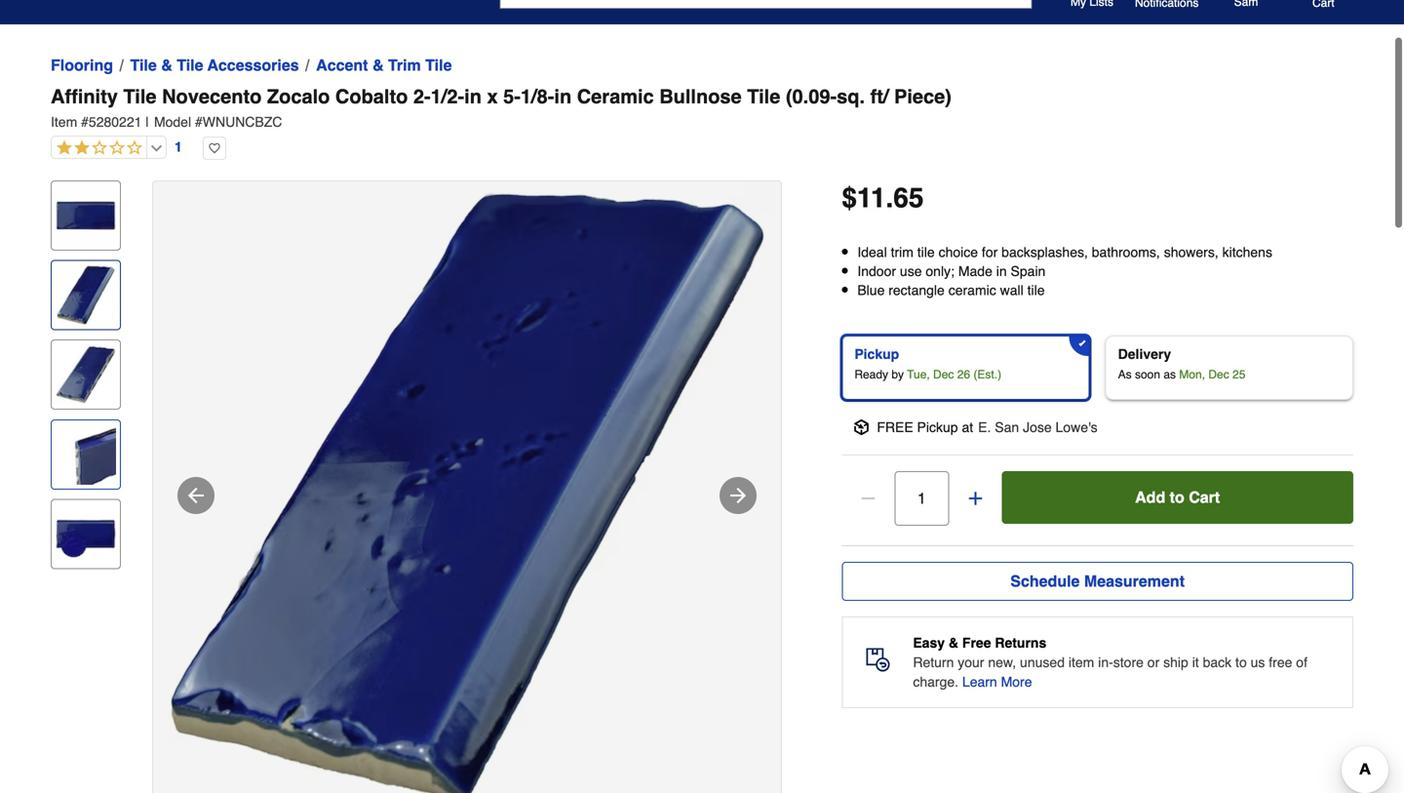 Task type: locate. For each thing, give the bounding box(es) containing it.
0 horizontal spatial dec
[[934, 368, 954, 381]]

ship
[[1164, 654, 1189, 670]]

heart outline image
[[203, 137, 226, 160]]

0 horizontal spatial tile
[[918, 244, 935, 260]]

to left the us
[[1236, 654, 1247, 670]]

1 horizontal spatial in
[[554, 85, 572, 108]]

only;
[[926, 263, 955, 279]]

x
[[487, 85, 498, 108]]

pickup left at
[[917, 419, 958, 435]]

plus image
[[966, 488, 985, 508]]

your
[[958, 654, 985, 670]]

tile up only;
[[918, 244, 935, 260]]

affinity tile  #wnuncbzc - thumbnail2 image
[[56, 265, 116, 325]]

use
[[900, 263, 922, 279]]

1 horizontal spatial pickup
[[917, 419, 958, 435]]

0 horizontal spatial &
[[161, 56, 172, 74]]

mon,
[[1180, 368, 1206, 381]]

accent & trim tile
[[316, 56, 452, 74]]

bathrooms,
[[1092, 244, 1161, 260]]

0 horizontal spatial #
[[81, 114, 89, 130]]

&
[[161, 56, 172, 74], [373, 56, 384, 74], [949, 635, 959, 650]]

in left x
[[464, 85, 482, 108]]

tile
[[130, 56, 157, 74], [177, 56, 203, 74], [425, 56, 452, 74], [123, 85, 157, 108], [747, 85, 781, 108]]

add to cart button
[[1002, 471, 1354, 524]]

0 vertical spatial tile
[[918, 244, 935, 260]]

& inside easy & free returns return your new, unused item in-store or ship it back to us free of charge.
[[949, 635, 959, 650]]

schedule measurement
[[1011, 572, 1185, 590]]

to
[[1170, 488, 1185, 506], [1236, 654, 1247, 670]]

delivery
[[1118, 346, 1172, 362]]

dec inside pickup ready by tue, dec 26 (est.)
[[934, 368, 954, 381]]

to right add
[[1170, 488, 1185, 506]]

affinity tile novecento zocalo cobalto 2-1/2-in x 5-1/8-in ceramic bullnose tile (0.09-sq. ft/ piece) item # 5280221 | model # wnuncbzc
[[51, 85, 952, 130]]

ready
[[855, 368, 889, 381]]

at
[[962, 419, 974, 435]]

None search field
[[500, 0, 1032, 24]]

0 horizontal spatial in
[[464, 85, 482, 108]]

san
[[995, 419, 1019, 435]]

2 horizontal spatial &
[[949, 635, 959, 650]]

0 vertical spatial to
[[1170, 488, 1185, 506]]

accent & trim tile link
[[316, 54, 452, 77]]

& left "free"
[[949, 635, 959, 650]]

# right item
[[81, 114, 89, 130]]

0 horizontal spatial to
[[1170, 488, 1185, 506]]

pickup
[[855, 346, 900, 362], [917, 419, 958, 435]]

1 dec from the left
[[934, 368, 954, 381]]

ideal trim tile choice for backsplashes, bathrooms, showers, kitchens indoor use only; made in spain blue rectangle ceramic wall tile
[[858, 244, 1273, 298]]

dec inside "delivery as soon as mon, dec 25"
[[1209, 368, 1230, 381]]

2 dec from the left
[[1209, 368, 1230, 381]]

more
[[1001, 674, 1032, 689]]

2 horizontal spatial in
[[997, 263, 1007, 279]]

1 horizontal spatial #
[[195, 114, 203, 130]]

as
[[1164, 368, 1176, 381]]

as
[[1118, 368, 1132, 381]]

item
[[1069, 654, 1095, 670]]

1 # from the left
[[81, 114, 89, 130]]

tile down "spain"
[[1028, 283, 1045, 298]]

blue
[[858, 283, 885, 298]]

& left trim
[[373, 56, 384, 74]]

affinity tile  #wnuncbzc - thumbnail5 image
[[56, 504, 116, 564]]

in right 5-
[[554, 85, 572, 108]]

0 horizontal spatial pickup
[[855, 346, 900, 362]]

bullnose
[[660, 85, 742, 108]]

flooring link
[[51, 54, 113, 77]]

jose
[[1023, 419, 1052, 435]]

& up novecento at the left
[[161, 56, 172, 74]]

Stepper number input field with increment and decrement buttons number field
[[895, 471, 949, 526]]

26
[[958, 368, 971, 381]]

dec left the 25
[[1209, 368, 1230, 381]]

affinity tile  #wnuncbzc - thumbnail image
[[56, 185, 116, 246]]

1 vertical spatial to
[[1236, 654, 1247, 670]]

affinity tile  #wnuncbzc - thumbnail3 image
[[56, 345, 116, 405]]

#
[[81, 114, 89, 130], [195, 114, 203, 130]]

ceramic
[[577, 85, 654, 108]]

& for tile
[[161, 56, 172, 74]]

affinity
[[51, 85, 118, 108]]

showers,
[[1164, 244, 1219, 260]]

in inside ideal trim tile choice for backsplashes, bathrooms, showers, kitchens indoor use only; made in spain blue rectangle ceramic wall tile
[[997, 263, 1007, 279]]

delivery as soon as mon, dec 25
[[1118, 346, 1246, 381]]

# right model
[[195, 114, 203, 130]]

1
[[175, 139, 182, 155]]

rectangle
[[889, 283, 945, 298]]

option group
[[834, 328, 1362, 408]]

dec
[[934, 368, 954, 381], [1209, 368, 1230, 381]]

made
[[959, 263, 993, 279]]

back
[[1203, 654, 1232, 670]]

returns
[[995, 635, 1047, 650]]

1 horizontal spatial to
[[1236, 654, 1247, 670]]

1 vertical spatial tile
[[1028, 283, 1045, 298]]

dec left "26"
[[934, 368, 954, 381]]

add
[[1135, 488, 1166, 506]]

in up wall
[[997, 263, 1007, 279]]

5-
[[503, 85, 521, 108]]

0 vertical spatial pickup
[[855, 346, 900, 362]]

1 horizontal spatial dec
[[1209, 368, 1230, 381]]

1 horizontal spatial &
[[373, 56, 384, 74]]

affinity tile  #wnuncbzc - thumbnail4 image
[[56, 424, 116, 485]]

tile
[[918, 244, 935, 260], [1028, 283, 1045, 298]]

tile & tile accessories link
[[130, 54, 299, 77]]

pickup up ready at the top right of page
[[855, 346, 900, 362]]

2 # from the left
[[195, 114, 203, 130]]

in
[[464, 85, 482, 108], [554, 85, 572, 108], [997, 263, 1007, 279]]

unused
[[1020, 654, 1065, 670]]



Task type: vqa. For each thing, say whether or not it's contained in the screenshot.
Affinity Tile  #WNUNCBZC - Thumbnail
yes



Task type: describe. For each thing, give the bounding box(es) containing it.
& for accent
[[373, 56, 384, 74]]

11
[[857, 182, 886, 214]]

item number 5 2 8 0 2 2 1 and model number w n u n c b z c element
[[51, 112, 1354, 132]]

wall
[[1000, 283, 1024, 298]]

store
[[1114, 654, 1144, 670]]

measurement
[[1085, 572, 1185, 590]]

accessories
[[207, 56, 299, 74]]

by
[[892, 368, 904, 381]]

zocalo
[[267, 85, 330, 108]]

Search Query text field
[[501, 0, 944, 8]]

ideal
[[858, 244, 887, 260]]

novecento
[[162, 85, 262, 108]]

wnuncbzc
[[203, 114, 282, 130]]

charge.
[[913, 674, 959, 689]]

or
[[1148, 654, 1160, 670]]

sq.
[[837, 85, 865, 108]]

65
[[894, 182, 924, 214]]

& for easy
[[949, 635, 959, 650]]

easy & free returns return your new, unused item in-store or ship it back to us free of charge.
[[913, 635, 1308, 689]]

option group containing pickup
[[834, 328, 1362, 408]]

spain
[[1011, 263, 1046, 279]]

free
[[877, 419, 914, 435]]

choice
[[939, 244, 978, 260]]

kitchens
[[1223, 244, 1273, 260]]

pickup image
[[854, 419, 869, 435]]

of
[[1297, 654, 1308, 670]]

1 horizontal spatial tile
[[1028, 283, 1045, 298]]

affinity tile  #wnuncbzc - 2 image
[[153, 181, 781, 793]]

schedule measurement button
[[842, 562, 1354, 601]]

1/2-
[[431, 85, 464, 108]]

item
[[51, 114, 77, 130]]

free pickup at e. san jose lowe's
[[877, 419, 1098, 435]]

arrow right image
[[727, 484, 750, 507]]

tile inside 'accent & trim tile' link
[[425, 56, 452, 74]]

$ 11 . 65
[[842, 182, 924, 214]]

for
[[982, 244, 998, 260]]

free
[[963, 635, 992, 650]]

add to cart
[[1135, 488, 1220, 506]]

learn
[[963, 674, 998, 689]]

minus image
[[859, 488, 878, 508]]

trim
[[891, 244, 914, 260]]

pickup ready by tue, dec 26 (est.)
[[855, 346, 1002, 381]]

backsplashes,
[[1002, 244, 1088, 260]]

piece)
[[894, 85, 952, 108]]

1 vertical spatial pickup
[[917, 419, 958, 435]]

cart
[[1189, 488, 1220, 506]]

arrow left image
[[184, 484, 208, 507]]

easy
[[913, 635, 945, 650]]

$
[[842, 182, 857, 214]]

free
[[1269, 654, 1293, 670]]

2-
[[413, 85, 431, 108]]

.
[[886, 182, 894, 214]]

it
[[1193, 654, 1199, 670]]

|
[[146, 114, 149, 130]]

e.
[[978, 419, 991, 435]]

accent
[[316, 56, 368, 74]]

learn more
[[963, 674, 1032, 689]]

ft/
[[871, 85, 889, 108]]

return
[[913, 654, 954, 670]]

25
[[1233, 368, 1246, 381]]

schedule
[[1011, 572, 1080, 590]]

(est.)
[[974, 368, 1002, 381]]

5280221
[[89, 114, 142, 130]]

1/8-
[[521, 85, 554, 108]]

tue,
[[907, 368, 930, 381]]

us
[[1251, 654, 1266, 670]]

flooring
[[51, 56, 113, 74]]

pickup inside pickup ready by tue, dec 26 (est.)
[[855, 346, 900, 362]]

cobalto
[[335, 85, 408, 108]]

lowe's
[[1056, 419, 1098, 435]]

to inside button
[[1170, 488, 1185, 506]]

in-
[[1099, 654, 1114, 670]]

tile & tile accessories
[[130, 56, 299, 74]]

new,
[[988, 654, 1017, 670]]

to inside easy & free returns return your new, unused item in-store or ship it back to us free of charge.
[[1236, 654, 1247, 670]]

soon
[[1135, 368, 1161, 381]]

model
[[154, 114, 191, 130]]

indoor
[[858, 263, 896, 279]]

learn more link
[[963, 672, 1032, 691]]

trim
[[388, 56, 421, 74]]

2 stars image
[[52, 139, 142, 158]]

(0.09-
[[786, 85, 837, 108]]



